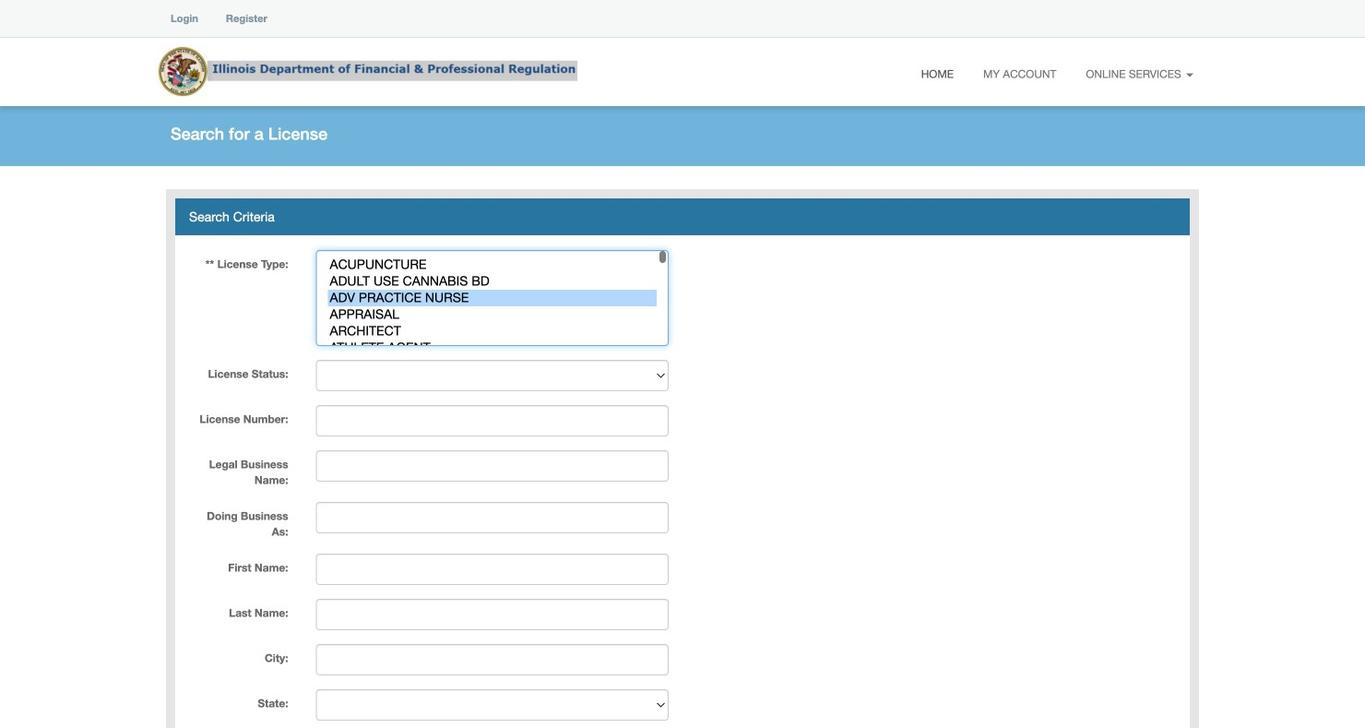 Task type: locate. For each thing, give the bounding box(es) containing it.
None text field
[[316, 405, 669, 437], [316, 450, 669, 482], [316, 554, 669, 585], [316, 644, 669, 676], [316, 405, 669, 437], [316, 450, 669, 482], [316, 554, 669, 585], [316, 644, 669, 676]]

None text field
[[316, 502, 669, 533], [316, 599, 669, 630], [316, 502, 669, 533], [316, 599, 669, 630]]

illinois department of financial and professional regulation image
[[157, 42, 578, 101]]



Task type: vqa. For each thing, say whether or not it's contained in the screenshot.
Illinois Department of Financial and Professional Regulation image
yes



